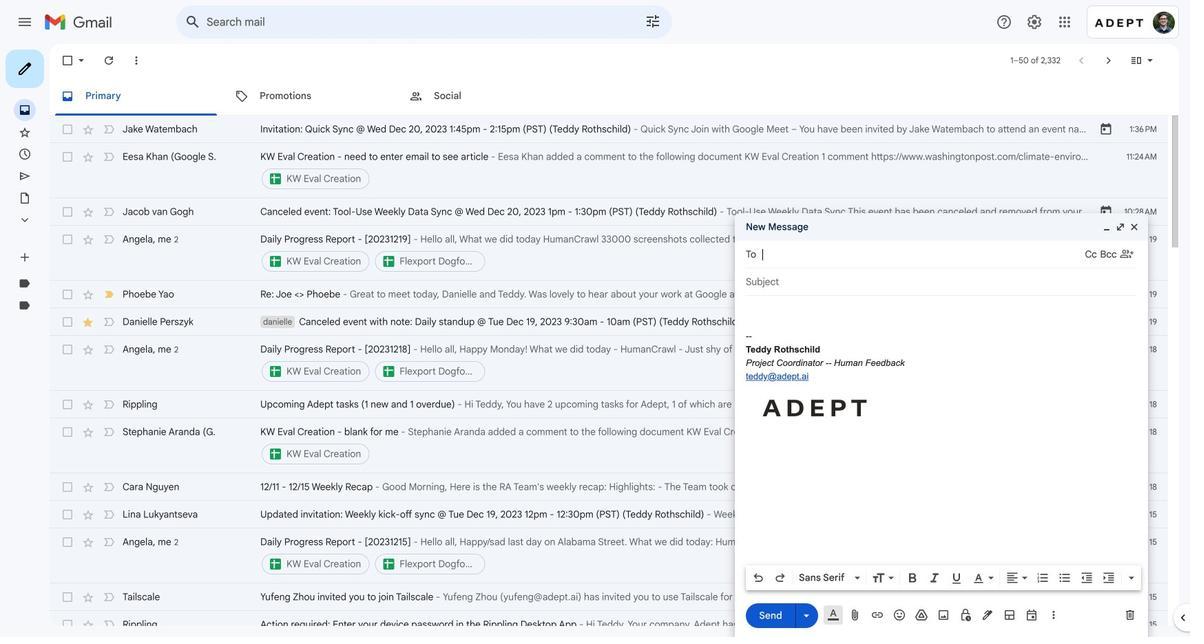 Task type: locate. For each thing, give the bounding box(es) containing it.
cell for 4th row from the top
[[260, 233, 1099, 274]]

12 row from the top
[[50, 529, 1168, 584]]

insert signature image
[[981, 609, 995, 623]]

more email options image
[[129, 54, 143, 67]]

10 row from the top
[[50, 474, 1168, 501]]

13 row from the top
[[50, 584, 1168, 612]]

settings image
[[1026, 14, 1043, 30]]

cell for 7th row from the top
[[260, 343, 1099, 384]]

underline ‪(⌘u)‬ image
[[950, 572, 964, 586]]

toggle split pane mode image
[[1130, 54, 1143, 67]]

cell for ninth row
[[260, 426, 1099, 467]]

Message Body text field
[[746, 303, 1137, 562]]

cell for second row from the top
[[260, 150, 1099, 191]]

more labels image
[[18, 214, 32, 227]]

4 cell from the top
[[260, 426, 1099, 467]]

insert photo image
[[937, 609, 950, 623]]

social tab
[[398, 77, 572, 116]]

1 cell from the top
[[260, 150, 1099, 191]]

bulleted list ‪(⌘⇧8)‬ image
[[1058, 572, 1072, 585]]

4 row from the top
[[50, 226, 1168, 281]]

option
[[796, 572, 852, 585]]

navigation
[[0, 44, 165, 638]]

attach files image
[[849, 609, 862, 623]]

14 row from the top
[[50, 612, 1168, 638]]

None text field
[[762, 242, 1085, 267]]

close image
[[1129, 222, 1140, 233]]

dialog
[[735, 214, 1148, 638]]

3 cell from the top
[[260, 343, 1099, 384]]

11 row from the top
[[50, 501, 1168, 529]]

promotions tab
[[224, 77, 397, 116]]

None search field
[[176, 6, 672, 39]]

minimize image
[[1101, 222, 1112, 233]]

numbered list ‪(⌘⇧7)‬ image
[[1036, 572, 1050, 585]]

indent more ‪(⌘])‬ image
[[1102, 572, 1116, 585]]

5 row from the top
[[50, 281, 1168, 309]]

cell
[[260, 150, 1099, 191], [260, 233, 1099, 274], [260, 343, 1099, 384], [260, 426, 1099, 467], [260, 536, 1099, 577]]

primary tab
[[50, 77, 222, 116]]

9 row from the top
[[50, 419, 1168, 474]]

main menu image
[[17, 14, 33, 30]]

8 row from the top
[[50, 391, 1168, 419]]

discard draft ‪(⌘⇧d)‬ image
[[1123, 609, 1137, 623]]

pop out image
[[1115, 222, 1126, 233]]

None checkbox
[[61, 54, 74, 67], [61, 123, 74, 136], [61, 150, 74, 164], [61, 233, 74, 247], [61, 288, 74, 302], [61, 398, 74, 412], [61, 481, 74, 495], [61, 536, 74, 550], [61, 591, 74, 605], [61, 54, 74, 67], [61, 123, 74, 136], [61, 150, 74, 164], [61, 233, 74, 247], [61, 288, 74, 302], [61, 398, 74, 412], [61, 481, 74, 495], [61, 536, 74, 550], [61, 591, 74, 605]]

tab list
[[50, 77, 1179, 116]]

main content
[[50, 44, 1179, 638]]

redo ‪(⌘y)‬ image
[[773, 572, 787, 585]]

more formatting options image
[[1125, 572, 1139, 585]]

None checkbox
[[61, 205, 74, 219], [61, 315, 74, 329], [61, 343, 74, 357], [61, 426, 74, 439], [61, 508, 74, 522], [61, 619, 74, 632], [61, 205, 74, 219], [61, 315, 74, 329], [61, 343, 74, 357], [61, 426, 74, 439], [61, 508, 74, 522], [61, 619, 74, 632]]

5 cell from the top
[[260, 536, 1099, 577]]

2 cell from the top
[[260, 233, 1099, 274]]

undo ‪(⌘z)‬ image
[[751, 572, 765, 585]]

row
[[50, 116, 1168, 143], [50, 143, 1168, 198], [50, 198, 1168, 226], [50, 226, 1168, 281], [50, 281, 1168, 309], [50, 309, 1168, 336], [50, 336, 1168, 391], [50, 391, 1168, 419], [50, 419, 1168, 474], [50, 474, 1168, 501], [50, 501, 1168, 529], [50, 529, 1168, 584], [50, 584, 1168, 612], [50, 612, 1168, 638]]



Task type: vqa. For each thing, say whether or not it's contained in the screenshot.
leftmost 'from'
no



Task type: describe. For each thing, give the bounding box(es) containing it.
Subject field
[[746, 276, 1137, 289]]

refresh image
[[102, 54, 116, 67]]

italic ‪(⌘i)‬ image
[[928, 572, 942, 585]]

insert files using drive image
[[915, 609, 928, 623]]

6 row from the top
[[50, 309, 1168, 336]]

7 row from the top
[[50, 336, 1168, 391]]

indent less ‪(⌘[)‬ image
[[1080, 572, 1094, 585]]

toggle confidential mode image
[[959, 609, 973, 623]]

1 row from the top
[[50, 116, 1168, 143]]

gmail image
[[44, 8, 119, 36]]

calendar event image
[[1099, 123, 1113, 136]]

older image
[[1102, 54, 1116, 67]]

set up a time to meet image
[[1025, 609, 1039, 623]]

option inside formatting options toolbar
[[796, 572, 852, 585]]

more send options image
[[800, 609, 813, 623]]

support image
[[996, 14, 1012, 30]]

cell for 3rd row from the bottom of the page
[[260, 536, 1099, 577]]

insert link ‪(⌘k)‬ image
[[871, 609, 884, 623]]

advanced search options image
[[639, 8, 667, 35]]

bold ‪(⌘b)‬ image
[[906, 572, 919, 585]]

more options image
[[1050, 609, 1058, 623]]

Search mail text field
[[207, 15, 606, 29]]

formatting options toolbar
[[746, 566, 1141, 591]]

2 row from the top
[[50, 143, 1168, 198]]

search mail image
[[180, 10, 205, 34]]

3 row from the top
[[50, 198, 1168, 226]]

insert emoji ‪(⌘⇧2)‬ image
[[893, 609, 906, 623]]

calendar event image
[[1099, 205, 1113, 219]]

select a layout image
[[1003, 609, 1017, 623]]



